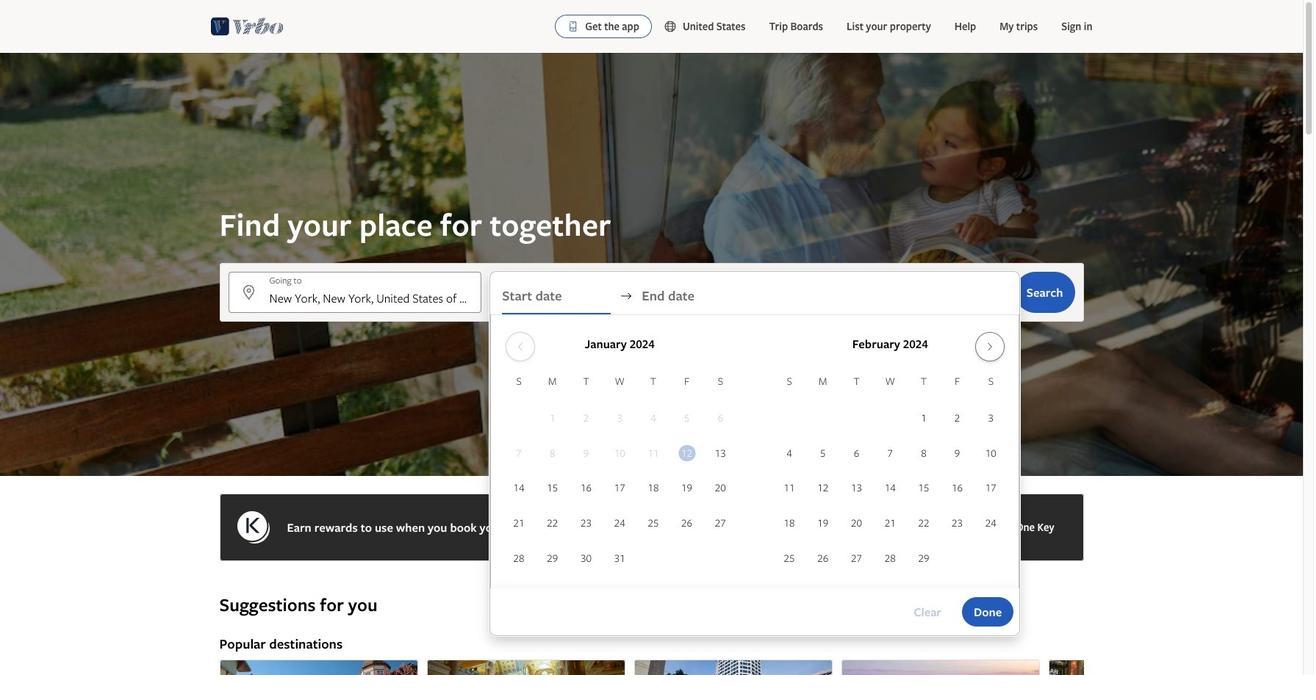 Task type: locate. For each thing, give the bounding box(es) containing it.
las vegas featuring interior views image
[[427, 660, 625, 676]]

february 2024 element
[[773, 373, 1008, 577]]

previous month image
[[512, 341, 529, 353]]

main content
[[0, 53, 1303, 676]]

application
[[502, 326, 1008, 577]]

application inside wizard 'region'
[[502, 326, 1008, 577]]

recently viewed region
[[211, 571, 1093, 594]]

wizard region
[[0, 53, 1303, 636]]



Task type: describe. For each thing, give the bounding box(es) containing it.
gastown showing signage, street scenes and outdoor eating image
[[1049, 660, 1247, 676]]

directional image
[[620, 290, 633, 303]]

next month image
[[981, 341, 999, 353]]

downtown seattle featuring a skyscraper, a city and street scenes image
[[634, 660, 833, 676]]

january 2024 element
[[502, 373, 738, 577]]

leavenworth featuring a small town or village and street scenes image
[[219, 660, 418, 676]]

today element
[[679, 445, 696, 461]]

small image
[[664, 20, 683, 33]]

download the app button image
[[568, 21, 579, 32]]

vrbo logo image
[[211, 15, 284, 38]]

makiki - lower punchbowl - tantalus showing landscape views, a sunset and a city image
[[841, 660, 1040, 676]]



Task type: vqa. For each thing, say whether or not it's contained in the screenshot.
Today element
yes



